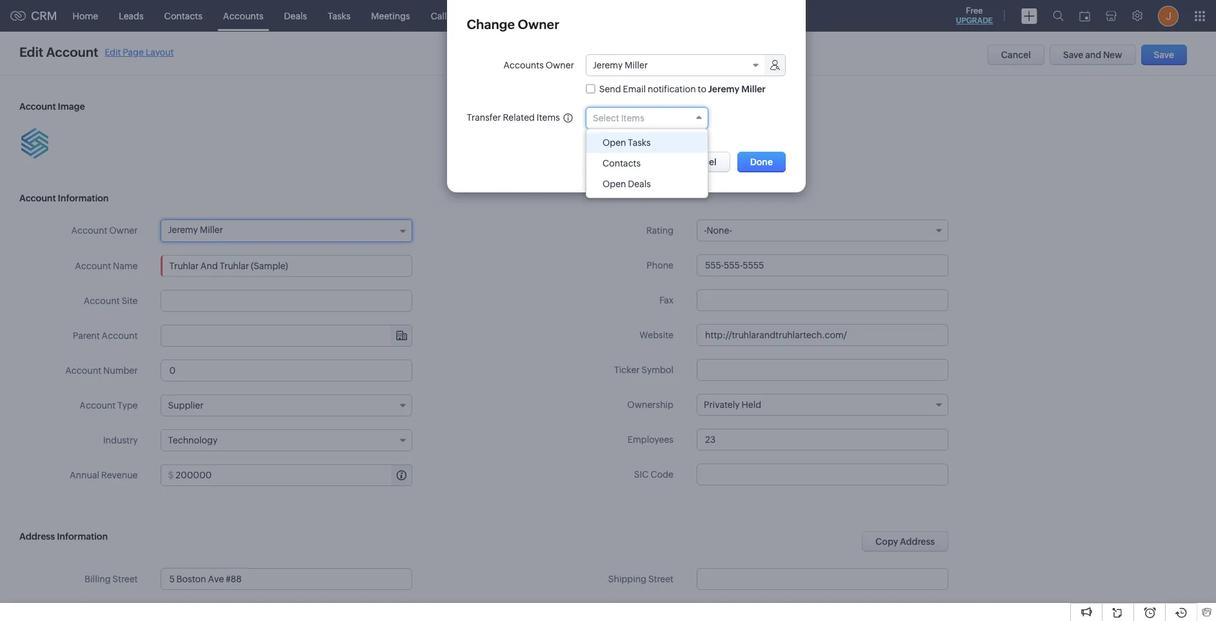 Task type: describe. For each thing, give the bounding box(es) containing it.
information for address
[[57, 531, 108, 542]]

miller inside field
[[625, 60, 648, 70]]

save and new button
[[1050, 45, 1137, 65]]

layout
[[146, 47, 174, 57]]

save for save
[[1155, 50, 1175, 60]]

leads link
[[109, 0, 154, 31]]

sic
[[634, 469, 649, 480]]

parent
[[73, 331, 100, 341]]

transfer related items
[[467, 112, 560, 123]]

account for account owner
[[71, 225, 107, 236]]

save for save and new
[[1064, 50, 1084, 60]]

0 horizontal spatial edit
[[19, 45, 43, 59]]

website
[[640, 330, 674, 340]]

1 horizontal spatial address
[[900, 536, 935, 547]]

open deals option
[[587, 174, 708, 194]]

open for open deals
[[603, 179, 626, 189]]

copy
[[876, 536, 899, 547]]

ticker
[[615, 365, 640, 375]]

email
[[623, 84, 646, 94]]

0 horizontal spatial tasks
[[328, 11, 351, 21]]

meetings
[[371, 11, 410, 21]]

account information
[[19, 193, 109, 203]]

jeremy miller inside field
[[593, 60, 648, 70]]

copy address button
[[862, 531, 949, 552]]

contacts link
[[154, 0, 213, 31]]

deals inside open deals option
[[628, 179, 651, 189]]

account type
[[80, 400, 138, 411]]

street for billing street
[[113, 574, 138, 584]]

0 horizontal spatial address
[[19, 531, 55, 542]]

parent account
[[73, 331, 138, 341]]

related
[[503, 112, 535, 123]]

crm
[[31, 9, 57, 23]]

done button
[[738, 152, 786, 172]]

free
[[967, 6, 984, 15]]

annual revenue
[[70, 470, 138, 480]]

jeremy inside field
[[593, 60, 623, 70]]

2 horizontal spatial miller
[[742, 84, 766, 94]]

meetings link
[[361, 0, 421, 31]]

code
[[651, 469, 674, 480]]

crm link
[[10, 9, 57, 23]]

open tasks option
[[587, 132, 708, 153]]

cancel for topmost 'cancel' button
[[1002, 50, 1032, 60]]

billing street
[[85, 574, 138, 584]]

edit account edit page layout
[[19, 45, 174, 59]]

account down "home" link
[[46, 45, 98, 59]]

fax
[[660, 295, 674, 305]]

accounts for accounts owner
[[504, 60, 544, 70]]

home
[[73, 11, 98, 21]]

0 horizontal spatial miller
[[200, 225, 223, 235]]

account for account type
[[80, 400, 116, 411]]

city for shipping city
[[657, 609, 674, 619]]

notification
[[648, 84, 696, 94]]

accounts link
[[213, 0, 274, 31]]

save button
[[1142, 45, 1188, 65]]

upgrade
[[957, 16, 993, 25]]

account image
[[19, 101, 85, 112]]

reports
[[472, 11, 505, 21]]

account for account image
[[19, 101, 56, 112]]

home link
[[62, 0, 109, 31]]

accounts owner
[[504, 60, 574, 70]]

account site
[[84, 296, 138, 306]]

billing for billing city
[[93, 609, 119, 619]]

name
[[113, 261, 138, 271]]

reports link
[[462, 0, 515, 31]]

1 vertical spatial jeremy miller
[[168, 225, 223, 235]]

new
[[1104, 50, 1123, 60]]

edit page layout link
[[105, 47, 174, 57]]

account for account number
[[65, 365, 101, 376]]

calls
[[431, 11, 451, 21]]

Select Items text field
[[593, 113, 690, 123]]

save and new
[[1064, 50, 1123, 60]]

page
[[123, 47, 144, 57]]

open deals
[[603, 179, 651, 189]]

1 vertical spatial jeremy
[[709, 84, 740, 94]]

items
[[537, 112, 560, 123]]



Task type: locate. For each thing, give the bounding box(es) containing it.
cancel for bottom 'cancel' button
[[687, 157, 717, 167]]

None field
[[586, 107, 709, 129]]

jeremy
[[593, 60, 623, 70], [709, 84, 740, 94], [168, 225, 198, 235]]

open tasks
[[603, 138, 651, 148]]

tasks up contacts option
[[628, 138, 651, 148]]

0 horizontal spatial jeremy
[[168, 225, 198, 235]]

0 vertical spatial billing
[[85, 574, 111, 584]]

save
[[1064, 50, 1084, 60], [1155, 50, 1175, 60]]

type
[[117, 400, 138, 411]]

0 horizontal spatial cancel
[[687, 157, 717, 167]]

0 vertical spatial deals
[[284, 11, 307, 21]]

billing city
[[93, 609, 138, 619]]

account for account name
[[75, 261, 111, 271]]

deals link
[[274, 0, 318, 31]]

campaigns link
[[515, 0, 584, 31]]

information
[[58, 193, 109, 203], [57, 531, 108, 542]]

symbol
[[642, 365, 674, 375]]

1 city from the left
[[121, 609, 138, 619]]

jeremy miller
[[593, 60, 648, 70], [168, 225, 223, 235]]

cancel
[[1002, 50, 1032, 60], [687, 157, 717, 167]]

owner up the accounts owner
[[518, 17, 560, 32]]

0 horizontal spatial save
[[1064, 50, 1084, 60]]

street up billing city
[[113, 574, 138, 584]]

owner for accounts owner
[[546, 60, 574, 70]]

accounts left deals link
[[223, 11, 264, 21]]

0 horizontal spatial city
[[121, 609, 138, 619]]

1 vertical spatial miller
[[742, 84, 766, 94]]

image
[[58, 101, 85, 112]]

open for open tasks
[[603, 138, 626, 148]]

send email notification to jeremy miller
[[600, 84, 766, 94]]

2 open from the top
[[603, 179, 626, 189]]

shipping for shipping street
[[609, 574, 647, 584]]

2 horizontal spatial jeremy
[[709, 84, 740, 94]]

0 vertical spatial tasks
[[328, 11, 351, 21]]

deals inside deals link
[[284, 11, 307, 21]]

edit left page
[[105, 47, 121, 57]]

billing for billing street
[[85, 574, 111, 584]]

deals down contacts option
[[628, 179, 651, 189]]

1 vertical spatial open
[[603, 179, 626, 189]]

shipping up shipping city at the bottom right of the page
[[609, 574, 647, 584]]

1 horizontal spatial contacts
[[603, 158, 641, 168]]

0 vertical spatial miller
[[625, 60, 648, 70]]

open inside option
[[603, 138, 626, 148]]

owner down 'campaigns'
[[546, 60, 574, 70]]

calls link
[[421, 0, 462, 31]]

2 street from the left
[[649, 574, 674, 584]]

cancel button
[[988, 45, 1045, 65], [674, 152, 731, 172]]

account owner
[[71, 225, 138, 236]]

0 vertical spatial jeremy miller
[[593, 60, 648, 70]]

open down contacts option
[[603, 179, 626, 189]]

information up "billing street"
[[57, 531, 108, 542]]

contacts
[[164, 11, 203, 21], [603, 158, 641, 168]]

None text field
[[161, 255, 413, 277], [697, 359, 949, 381], [697, 463, 949, 485], [176, 465, 412, 485], [697, 568, 949, 590], [161, 603, 413, 621], [697, 603, 949, 621], [161, 255, 413, 277], [697, 359, 949, 381], [697, 463, 949, 485], [176, 465, 412, 485], [697, 568, 949, 590], [161, 603, 413, 621], [697, 603, 949, 621]]

contacts option
[[587, 153, 708, 174]]

shipping
[[609, 574, 647, 584], [617, 609, 655, 619]]

1 horizontal spatial jeremy miller
[[593, 60, 648, 70]]

accounts inside 'link'
[[223, 11, 264, 21]]

account down parent
[[65, 365, 101, 376]]

accounts down change owner
[[504, 60, 544, 70]]

cancel button up open deals option
[[674, 152, 731, 172]]

industry
[[103, 435, 138, 445]]

address
[[19, 531, 55, 542], [900, 536, 935, 547]]

free upgrade
[[957, 6, 993, 25]]

1 horizontal spatial tasks
[[628, 138, 651, 148]]

send
[[600, 84, 621, 94]]

0 horizontal spatial street
[[113, 574, 138, 584]]

1 vertical spatial information
[[57, 531, 108, 542]]

account for account information
[[19, 193, 56, 203]]

0 vertical spatial shipping
[[609, 574, 647, 584]]

ownership
[[628, 400, 674, 410]]

account
[[46, 45, 98, 59], [19, 101, 56, 112], [19, 193, 56, 203], [71, 225, 107, 236], [75, 261, 111, 271], [84, 296, 120, 306], [102, 331, 138, 341], [65, 365, 101, 376], [80, 400, 116, 411]]

0 vertical spatial contacts
[[164, 11, 203, 21]]

1 vertical spatial accounts
[[504, 60, 544, 70]]

number
[[103, 365, 138, 376]]

tasks
[[328, 11, 351, 21], [628, 138, 651, 148]]

change owner
[[467, 17, 560, 32]]

2 vertical spatial miller
[[200, 225, 223, 235]]

2 vertical spatial owner
[[109, 225, 138, 236]]

account for account site
[[84, 296, 120, 306]]

None text field
[[697, 254, 949, 276], [697, 289, 949, 311], [161, 290, 413, 312], [697, 324, 949, 346], [161, 360, 413, 382], [697, 429, 949, 451], [161, 568, 413, 590], [697, 254, 949, 276], [697, 289, 949, 311], [161, 290, 413, 312], [697, 324, 949, 346], [161, 360, 413, 382], [697, 429, 949, 451], [161, 568, 413, 590]]

street for shipping street
[[649, 574, 674, 584]]

owner for account owner
[[109, 225, 138, 236]]

2 vertical spatial jeremy
[[168, 225, 198, 235]]

2 city from the left
[[657, 609, 674, 619]]

to
[[698, 84, 707, 94]]

tasks right deals link
[[328, 11, 351, 21]]

cancel button down the upgrade
[[988, 45, 1045, 65]]

0 vertical spatial open
[[603, 138, 626, 148]]

and
[[1086, 50, 1102, 60]]

1 horizontal spatial street
[[649, 574, 674, 584]]

revenue
[[101, 470, 138, 480]]

0 vertical spatial jeremy
[[593, 60, 623, 70]]

information for account
[[58, 193, 109, 203]]

shipping street
[[609, 574, 674, 584]]

ticker symbol
[[615, 365, 674, 375]]

accounts
[[223, 11, 264, 21], [504, 60, 544, 70]]

contacts inside option
[[603, 158, 641, 168]]

annual
[[70, 470, 99, 480]]

1 vertical spatial deals
[[628, 179, 651, 189]]

city down "billing street"
[[121, 609, 138, 619]]

billing
[[85, 574, 111, 584], [93, 609, 119, 619]]

shipping down shipping street
[[617, 609, 655, 619]]

1 vertical spatial contacts
[[603, 158, 641, 168]]

site
[[122, 296, 138, 306]]

0 horizontal spatial accounts
[[223, 11, 264, 21]]

city
[[121, 609, 138, 619], [657, 609, 674, 619]]

0 vertical spatial owner
[[518, 17, 560, 32]]

city down shipping street
[[657, 609, 674, 619]]

2 save from the left
[[1155, 50, 1175, 60]]

save inside the save button
[[1155, 50, 1175, 60]]

0 vertical spatial cancel
[[1002, 50, 1032, 60]]

information inside 'address information copy address'
[[57, 531, 108, 542]]

rating
[[647, 225, 674, 236]]

done
[[751, 157, 773, 167]]

owner
[[518, 17, 560, 32], [546, 60, 574, 70], [109, 225, 138, 236]]

1 vertical spatial cancel button
[[674, 152, 731, 172]]

account left "image"
[[19, 101, 56, 112]]

1 horizontal spatial jeremy
[[593, 60, 623, 70]]

account right parent
[[102, 331, 138, 341]]

tasks link
[[318, 0, 361, 31]]

1 horizontal spatial miller
[[625, 60, 648, 70]]

Jeremy Miller field
[[587, 55, 786, 76]]

deals
[[284, 11, 307, 21], [628, 179, 651, 189]]

campaigns
[[526, 11, 574, 21]]

city for billing city
[[121, 609, 138, 619]]

open inside option
[[603, 179, 626, 189]]

1 horizontal spatial cancel
[[1002, 50, 1032, 60]]

save inside save and new button
[[1064, 50, 1084, 60]]

street
[[113, 574, 138, 584], [649, 574, 674, 584]]

1 horizontal spatial cancel button
[[988, 45, 1045, 65]]

leads
[[119, 11, 144, 21]]

transfer
[[467, 112, 501, 123]]

1 save from the left
[[1064, 50, 1084, 60]]

1 vertical spatial cancel
[[687, 157, 717, 167]]

shipping city
[[617, 609, 674, 619]]

0 horizontal spatial contacts
[[164, 11, 203, 21]]

sic code
[[634, 469, 674, 480]]

list box
[[587, 129, 708, 198]]

save left and
[[1064, 50, 1084, 60]]

accounts for accounts
[[223, 11, 264, 21]]

account left type at the left bottom of page
[[80, 400, 116, 411]]

account left the site
[[84, 296, 120, 306]]

street up shipping city at the bottom right of the page
[[649, 574, 674, 584]]

1 horizontal spatial deals
[[628, 179, 651, 189]]

tasks inside option
[[628, 138, 651, 148]]

billing down "billing street"
[[93, 609, 119, 619]]

contacts down open tasks
[[603, 158, 641, 168]]

open down select items text box
[[603, 138, 626, 148]]

account name
[[75, 261, 138, 271]]

phone
[[647, 260, 674, 270]]

0 horizontal spatial deals
[[284, 11, 307, 21]]

deals left tasks link on the top
[[284, 11, 307, 21]]

0 horizontal spatial jeremy miller
[[168, 225, 223, 235]]

save right new
[[1155, 50, 1175, 60]]

1 horizontal spatial edit
[[105, 47, 121, 57]]

1 vertical spatial owner
[[546, 60, 574, 70]]

open
[[603, 138, 626, 148], [603, 179, 626, 189]]

0 vertical spatial accounts
[[223, 11, 264, 21]]

account up account name
[[71, 225, 107, 236]]

0 horizontal spatial cancel button
[[674, 152, 731, 172]]

1 vertical spatial tasks
[[628, 138, 651, 148]]

owner for change owner
[[518, 17, 560, 32]]

1 vertical spatial billing
[[93, 609, 119, 619]]

account down image
[[19, 193, 56, 203]]

miller
[[625, 60, 648, 70], [742, 84, 766, 94], [200, 225, 223, 235]]

1 horizontal spatial save
[[1155, 50, 1175, 60]]

0 vertical spatial information
[[58, 193, 109, 203]]

billing up billing city
[[85, 574, 111, 584]]

list box containing open tasks
[[587, 129, 708, 198]]

1 vertical spatial shipping
[[617, 609, 655, 619]]

change
[[467, 17, 515, 32]]

account left name
[[75, 261, 111, 271]]

shipping for shipping city
[[617, 609, 655, 619]]

owner up name
[[109, 225, 138, 236]]

1 horizontal spatial city
[[657, 609, 674, 619]]

address information copy address
[[19, 531, 935, 547]]

1 horizontal spatial accounts
[[504, 60, 544, 70]]

edit inside edit account edit page layout
[[105, 47, 121, 57]]

1 open from the top
[[603, 138, 626, 148]]

employees
[[628, 434, 674, 445]]

1 street from the left
[[113, 574, 138, 584]]

0 vertical spatial cancel button
[[988, 45, 1045, 65]]

image image
[[19, 128, 50, 159]]

edit down crm link
[[19, 45, 43, 59]]

contacts up layout
[[164, 11, 203, 21]]

edit
[[19, 45, 43, 59], [105, 47, 121, 57]]

account number
[[65, 365, 138, 376]]

information up account owner
[[58, 193, 109, 203]]



Task type: vqa. For each thing, say whether or not it's contained in the screenshot.
Meeting Information at the left top of page
no



